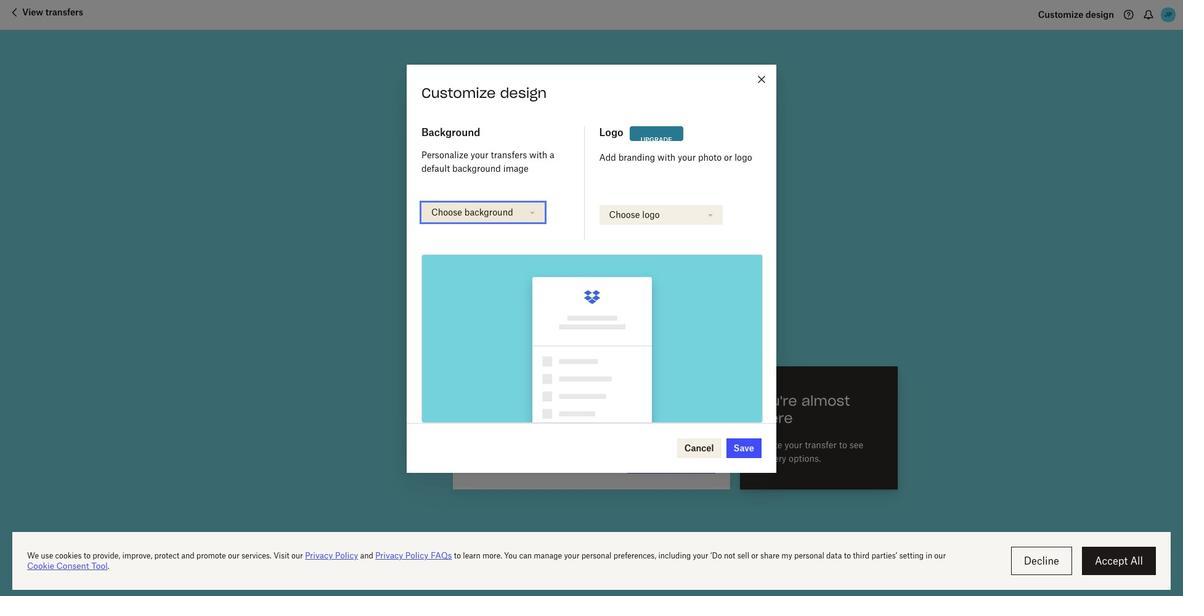 Task type: describe. For each thing, give the bounding box(es) containing it.
email
[[510, 202, 534, 212]]

branding
[[619, 152, 656, 163]]

customize design
[[422, 84, 547, 102]]

default
[[422, 163, 450, 174]]

100
[[529, 175, 544, 186]]

mb for layers_dm-
[[514, 331, 526, 340]]

4k.png for devhome_lm-
[[573, 278, 602, 289]]

of
[[519, 175, 527, 186]]

04-
[[498, 318, 512, 328]]

1 horizontal spatial with
[[658, 152, 676, 163]]

4k.png for layers_dm-
[[561, 318, 590, 328]]

cancel
[[685, 443, 714, 454]]

add
[[600, 152, 616, 163]]

upgrade inside logo upgrade
[[641, 136, 673, 144]]

tab list containing link
[[468, 193, 716, 222]]

test transfer
[[468, 154, 544, 169]]

see
[[850, 440, 864, 450]]

transfer inside create your transfer to see delivery options.
[[805, 440, 837, 450]]

layers_dm-
[[512, 318, 561, 328]]

file transfers settings modal dialog
[[407, 65, 777, 473]]

photo
[[698, 152, 722, 163]]

choose for choose logo
[[609, 209, 640, 220]]

transfers
[[491, 150, 527, 160]]

delivery
[[755, 453, 787, 464]]

choose background button
[[420, 201, 547, 224]]

personalize your transfers with a default background image
[[422, 150, 555, 174]]

there
[[755, 410, 793, 427]]

email tab
[[505, 193, 539, 222]]

28.1 mb out of 100 mb
[[468, 175, 561, 186]]

background inside dropdown button
[[465, 207, 513, 218]]

03- for devhome_dm-
[[498, 239, 512, 249]]

mb for devhome_dm-
[[515, 252, 527, 261]]

28.1
[[468, 175, 484, 186]]

devhome_dm-
[[512, 239, 574, 249]]

mb left out
[[486, 175, 501, 186]]

create your transfer to see delivery options.
[[755, 440, 864, 464]]

mb for devhome_lm-
[[509, 291, 521, 301]]

link
[[473, 202, 491, 212]]

or
[[724, 152, 733, 163]]

devhome_lm-
[[512, 278, 573, 289]]

almost
[[802, 393, 850, 410]]

background inside personalize your transfers with a default background image
[[453, 163, 501, 174]]

link tab
[[468, 193, 496, 222]]

cancel button
[[677, 439, 722, 459]]



Task type: locate. For each thing, give the bounding box(es) containing it.
upgrade
[[641, 136, 673, 144], [570, 178, 596, 185]]

options.
[[789, 453, 821, 464]]

create
[[755, 440, 783, 450]]

1 vertical spatial transfer
[[805, 440, 837, 450]]

image
[[504, 163, 529, 174]]

logo right or
[[735, 152, 753, 163]]

10.6
[[498, 331, 512, 340]]

0 vertical spatial upgrade
[[641, 136, 673, 144]]

1 vertical spatial 03-
[[498, 278, 512, 289]]

save button
[[727, 439, 762, 459]]

8.1
[[498, 291, 507, 301]]

choose left link tab
[[432, 207, 462, 218]]

your inside personalize your transfers with a default background image
[[471, 150, 489, 160]]

03-devhome_dm-4k.png row
[[453, 230, 731, 269]]

your for you're almost there
[[785, 440, 803, 450]]

03-devhome_lm-4k.png 8.1 mb
[[498, 278, 602, 301]]

add branding with your photo or logo
[[600, 152, 753, 163]]

upgrade up add branding with your photo or logo
[[641, 136, 673, 144]]

test
[[468, 154, 493, 169]]

0 vertical spatial background
[[453, 163, 501, 174]]

your up options.
[[785, 440, 803, 450]]

transfer
[[496, 154, 544, 169], [805, 440, 837, 450]]

2 vertical spatial 4k.png
[[561, 318, 590, 328]]

tab list
[[468, 193, 716, 222]]

choose
[[432, 207, 462, 218], [609, 209, 640, 220]]

1 horizontal spatial logo
[[735, 152, 753, 163]]

choose logo
[[609, 209, 660, 220]]

your inside create your transfer to see delivery options.
[[785, 440, 803, 450]]

1 vertical spatial upgrade
[[570, 178, 596, 185]]

to
[[839, 440, 848, 450]]

transfer up options.
[[805, 440, 837, 450]]

03- inside 03-devhome_dm-4k.png 9.39 mb
[[498, 239, 512, 249]]

background
[[422, 126, 481, 139]]

4k.png for devhome_dm-
[[574, 239, 604, 249]]

background
[[453, 163, 501, 174], [465, 207, 513, 218]]

with
[[530, 150, 548, 160], [658, 152, 676, 163]]

choose background
[[432, 207, 513, 218]]

0 horizontal spatial choose
[[432, 207, 462, 218]]

0 vertical spatial logo
[[735, 152, 753, 163]]

mb right 100
[[546, 175, 561, 186]]

0 vertical spatial 03-
[[498, 239, 512, 249]]

choose for choose background
[[432, 207, 462, 218]]

0 horizontal spatial logo
[[643, 209, 660, 220]]

0 vertical spatial transfer
[[496, 154, 544, 169]]

mb right the 10.6
[[514, 331, 526, 340]]

0 horizontal spatial with
[[530, 150, 548, 160]]

you're almost there
[[755, 393, 850, 427]]

1 horizontal spatial choose
[[609, 209, 640, 220]]

your up the "28.1" on the left top of the page
[[471, 150, 489, 160]]

03-devhome_dm-4k.png cell
[[468, 237, 693, 262]]

1 vertical spatial logo
[[643, 209, 660, 220]]

1 03- from the top
[[498, 239, 512, 249]]

transfer up of
[[496, 154, 544, 169]]

1 vertical spatial background
[[465, 207, 513, 218]]

03- inside 03-devhome_lm-4k.png 8.1 mb
[[498, 278, 512, 289]]

customize
[[422, 84, 496, 102]]

your left photo
[[678, 152, 696, 163]]

03- for devhome_lm-
[[498, 278, 512, 289]]

0 vertical spatial 4k.png
[[574, 239, 604, 249]]

out
[[503, 175, 516, 186]]

logo
[[735, 152, 753, 163], [643, 209, 660, 220]]

4k.png
[[574, 239, 604, 249], [573, 278, 602, 289], [561, 318, 590, 328]]

mb inside 03-devhome_lm-4k.png 8.1 mb
[[509, 291, 521, 301]]

03-devhome_dm-4k.png 9.39 mb
[[498, 239, 604, 261]]

with inside personalize your transfers with a default background image
[[530, 150, 548, 160]]

logo
[[600, 126, 624, 139]]

2 horizontal spatial your
[[785, 440, 803, 450]]

a
[[550, 150, 555, 160]]

mb inside 04-layers_dm-4k.png 10.6 mb
[[514, 331, 526, 340]]

03- up 9.39 at the top of the page
[[498, 239, 512, 249]]

1 horizontal spatial transfer
[[805, 440, 837, 450]]

with left "a"
[[530, 150, 548, 160]]

1 horizontal spatial upgrade
[[641, 136, 673, 144]]

mb inside 03-devhome_dm-4k.png 9.39 mb
[[515, 252, 527, 261]]

1 horizontal spatial your
[[678, 152, 696, 163]]

choose logo button
[[598, 203, 725, 227]]

choose up 03-devhome_dm-4k.png row
[[609, 209, 640, 220]]

03-
[[498, 239, 512, 249], [498, 278, 512, 289]]

04-layers_dm-4k.png 10.6 mb
[[498, 318, 590, 340]]

with down the upgrade button on the top of the page
[[658, 152, 676, 163]]

design
[[500, 84, 547, 102]]

0 horizontal spatial your
[[471, 150, 489, 160]]

mb right 9.39 at the top of the page
[[515, 252, 527, 261]]

choose inside popup button
[[609, 209, 640, 220]]

your
[[471, 150, 489, 160], [678, 152, 696, 163], [785, 440, 803, 450]]

mb right 8.1
[[509, 291, 521, 301]]

logo inside choose logo popup button
[[643, 209, 660, 220]]

1 vertical spatial 4k.png
[[573, 278, 602, 289]]

mb
[[486, 175, 501, 186], [546, 175, 561, 186], [515, 252, 527, 261], [509, 291, 521, 301], [514, 331, 526, 340]]

0 horizontal spatial upgrade
[[570, 178, 596, 185]]

03- up 8.1
[[498, 278, 512, 289]]

logo upgrade
[[600, 126, 673, 144]]

personalize
[[422, 150, 468, 160]]

upgrade button
[[630, 126, 684, 150]]

9.39
[[498, 252, 513, 261]]

4k.png inside 04-layers_dm-4k.png 10.6 mb
[[561, 318, 590, 328]]

save
[[734, 443, 755, 454]]

upgrade right 100
[[570, 178, 596, 185]]

0 horizontal spatial transfer
[[496, 154, 544, 169]]

2 03- from the top
[[498, 278, 512, 289]]

choose inside dropdown button
[[432, 207, 462, 218]]

logo down branding
[[643, 209, 660, 220]]

you're
[[755, 393, 798, 410]]

4k.png inside 03-devhome_dm-4k.png 9.39 mb
[[574, 239, 604, 249]]

4k.png inside 03-devhome_lm-4k.png 8.1 mb
[[573, 278, 602, 289]]

your for background
[[471, 150, 489, 160]]



Task type: vqa. For each thing, say whether or not it's contained in the screenshot.
photo
yes



